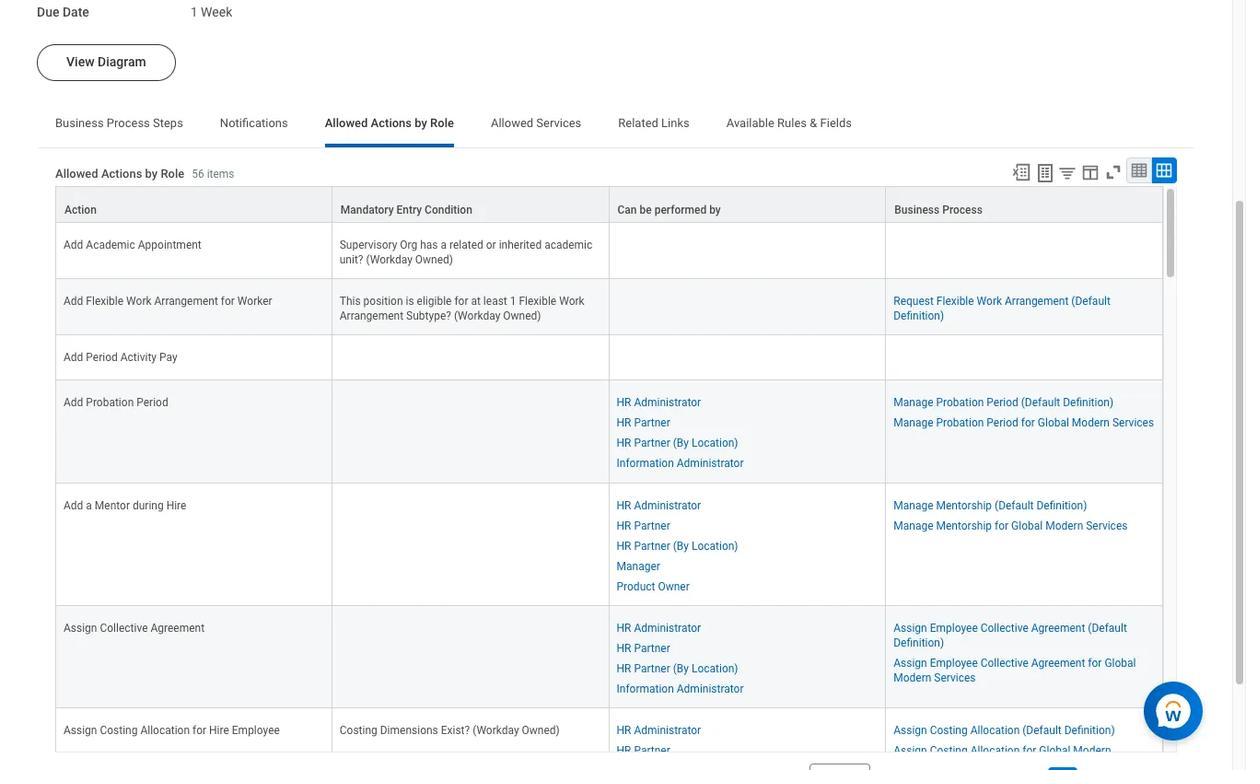 Task type: locate. For each thing, give the bounding box(es) containing it.
arrangement for (default
[[1005, 295, 1069, 308]]

available rules & fields
[[727, 116, 852, 130]]

3 work from the left
[[977, 295, 1003, 308]]

by up entry
[[415, 116, 427, 130]]

related
[[450, 238, 484, 251]]

allocation for definition)
[[971, 724, 1020, 737]]

request flexible work arrangement (default definition) link
[[894, 291, 1111, 323]]

hire
[[166, 499, 187, 512], [209, 724, 229, 737]]

related links
[[619, 116, 690, 130]]

6 row from the top
[[55, 606, 1164, 709]]

1 week
[[191, 5, 232, 19]]

tab list containing business process steps
[[37, 103, 1196, 147]]

hr
[[617, 396, 632, 409], [617, 417, 632, 430], [617, 437, 632, 450], [617, 499, 632, 512], [617, 519, 632, 532], [617, 540, 632, 553], [617, 622, 632, 635], [617, 642, 632, 655], [617, 663, 632, 675], [617, 724, 632, 737], [617, 745, 632, 758]]

by for allowed actions by role
[[415, 116, 427, 130]]

role up mandatory entry condition popup button
[[430, 116, 454, 130]]

0 horizontal spatial work
[[126, 295, 152, 308]]

(workday inside supervisory org has a related or inherited academic unit? (workday owned)
[[366, 253, 413, 266]]

hr administrator link for manage mentorship for global modern services
[[617, 495, 701, 512]]

manage inside manage probation period (default definition) link
[[894, 396, 934, 409]]

work right request
[[977, 295, 1003, 308]]

flexible inside "this position is eligible for at least 1 flexible work arrangement subtype? (workday owned)"
[[519, 295, 557, 308]]

information administrator link
[[617, 454, 744, 470], [617, 679, 744, 696]]

mentorship down manage mentorship (default definition)
[[937, 519, 992, 532]]

7 partner from the top
[[634, 745, 671, 758]]

2 hr partner (by location) from the top
[[617, 540, 739, 553]]

1 hr partner from the top
[[617, 417, 671, 430]]

1 vertical spatial role
[[161, 167, 184, 181]]

5 row from the top
[[55, 483, 1164, 606]]

1 vertical spatial location)
[[692, 540, 739, 553]]

2 flexible from the left
[[519, 295, 557, 308]]

add left mentor at the bottom of page
[[64, 499, 83, 512]]

add probation period element
[[64, 393, 168, 409]]

date
[[63, 5, 89, 19]]

a
[[441, 238, 447, 251], [86, 499, 92, 512]]

mentorship for (default
[[937, 499, 992, 512]]

agreement inside assign employee collective agreement for global modern services
[[1032, 657, 1086, 670]]

services inside assign employee collective agreement for global modern services
[[935, 672, 976, 685]]

partner
[[634, 417, 671, 430], [634, 437, 671, 450], [634, 519, 671, 532], [634, 540, 671, 553], [634, 642, 671, 655], [634, 663, 671, 675], [634, 745, 671, 758]]

2 add from the top
[[64, 295, 83, 308]]

4 manage from the top
[[894, 519, 934, 532]]

unit?
[[340, 253, 363, 266]]

agreement
[[151, 622, 205, 635], [1032, 622, 1086, 635], [1032, 657, 1086, 670]]

for inside "add flexible work arrangement for worker" element
[[221, 295, 235, 308]]

1 inside "this position is eligible for at least 1 flexible work arrangement subtype? (workday owned)"
[[510, 295, 516, 308]]

3 manage from the top
[[894, 499, 934, 512]]

items
[[207, 168, 235, 181]]

period down manage probation period (default definition)
[[987, 417, 1019, 430]]

items selected list
[[617, 393, 773, 471], [894, 393, 1155, 445], [617, 495, 768, 594], [894, 495, 1155, 548], [617, 618, 773, 697], [894, 618, 1155, 686], [617, 721, 773, 770], [894, 721, 1155, 770]]

add
[[64, 238, 83, 251], [64, 295, 83, 308], [64, 351, 83, 364], [64, 396, 83, 409], [64, 499, 83, 512]]

manage mentorship for global modern services
[[894, 519, 1128, 532]]

0 horizontal spatial by
[[145, 167, 158, 181]]

0 horizontal spatial business
[[55, 116, 104, 130]]

hr for manage mentorship for global modern services hr partner link
[[617, 519, 632, 532]]

0 vertical spatial hr partner (by location)
[[617, 437, 739, 450]]

2 vertical spatial hr partner (by location) link
[[617, 659, 739, 675]]

business process
[[895, 203, 983, 216]]

2 vertical spatial (workday
[[473, 724, 519, 737]]

0 vertical spatial actions
[[371, 116, 412, 130]]

(by
[[673, 437, 689, 450], [673, 540, 689, 553], [673, 663, 689, 675]]

probation for manage probation period (default definition)
[[937, 396, 984, 409]]

employee inside assign employee collective agreement (default definition)
[[930, 622, 978, 635]]

3 hr partner (by location) link from the top
[[617, 659, 739, 675]]

steps
[[153, 116, 183, 130]]

assign costing allocation for global modern services link
[[894, 741, 1112, 770]]

expand table image
[[1155, 161, 1174, 179]]

definition)
[[894, 310, 945, 323], [1063, 396, 1114, 409], [1037, 499, 1088, 512], [894, 637, 945, 650], [1065, 724, 1115, 737]]

1 vertical spatial information administrator
[[617, 683, 744, 696]]

assign inside assign employee collective agreement for global modern services
[[894, 657, 928, 670]]

(workday right 'exist?'
[[473, 724, 519, 737]]

hr partner for manage mentorship for global modern services
[[617, 519, 671, 532]]

process for business process
[[943, 203, 983, 216]]

0 vertical spatial a
[[441, 238, 447, 251]]

0 vertical spatial process
[[107, 116, 150, 130]]

actions up mandatory entry condition
[[371, 116, 412, 130]]

2 hr partner link from the top
[[617, 516, 671, 532]]

0 horizontal spatial flexible
[[86, 295, 124, 308]]

allowed actions by role
[[325, 116, 454, 130]]

3 partner from the top
[[634, 519, 671, 532]]

hr partner
[[617, 417, 671, 430], [617, 519, 671, 532], [617, 642, 671, 655], [617, 745, 671, 758]]

0 vertical spatial hr partner (by location) link
[[617, 433, 739, 450]]

for
[[221, 295, 235, 308], [455, 295, 469, 308], [1022, 417, 1035, 430], [995, 519, 1009, 532], [1088, 657, 1102, 670], [193, 724, 206, 737], [1023, 745, 1037, 758]]

costing for assign costing allocation (default definition)
[[930, 724, 968, 737]]

costing
[[100, 724, 138, 737], [340, 724, 378, 737], [930, 724, 968, 737], [930, 745, 968, 758]]

for inside assign employee collective agreement for global modern services
[[1088, 657, 1102, 670]]

1 hr administrator from the top
[[617, 396, 701, 409]]

7 row from the top
[[55, 709, 1164, 770]]

period
[[86, 351, 118, 364], [137, 396, 168, 409], [987, 396, 1019, 409], [987, 417, 1019, 430]]

2 horizontal spatial flexible
[[937, 295, 974, 308]]

probation down manage probation period (default definition)
[[937, 417, 984, 430]]

1 vertical spatial information
[[617, 683, 674, 696]]

2 information from the top
[[617, 683, 674, 696]]

mentor
[[95, 499, 130, 512]]

role left 56
[[161, 167, 184, 181]]

manage for manage probation period (default definition)
[[894, 396, 934, 409]]

probation
[[86, 396, 134, 409], [937, 396, 984, 409], [937, 417, 984, 430]]

can
[[618, 203, 637, 216]]

process inside tab list
[[107, 116, 150, 130]]

1 week element
[[191, 1, 232, 19]]

(workday down at
[[454, 310, 501, 323]]

assign inside assign employee collective agreement (default definition)
[[894, 622, 928, 635]]

2 mentorship from the top
[[937, 519, 992, 532]]

2 hr administrator link from the top
[[617, 495, 701, 512]]

process inside popup button
[[943, 203, 983, 216]]

mandatory
[[341, 203, 394, 216]]

for inside assign costing allocation for hire employee element
[[193, 724, 206, 737]]

hr administrator
[[617, 396, 701, 409], [617, 499, 701, 512], [617, 622, 701, 635], [617, 724, 701, 737]]

location)
[[692, 437, 739, 450], [692, 540, 739, 553], [692, 663, 739, 675]]

business for business process steps
[[55, 116, 104, 130]]

1 (by from the top
[[673, 437, 689, 450]]

information for 2nd information administrator 'link' from the bottom
[[617, 457, 674, 470]]

0 horizontal spatial a
[[86, 499, 92, 512]]

owned) down has
[[415, 253, 453, 266]]

0 vertical spatial location)
[[692, 437, 739, 450]]

period inside manage probation period for global modern services link
[[987, 417, 1019, 430]]

1 vertical spatial information administrator link
[[617, 679, 744, 696]]

information administrator
[[617, 457, 744, 470], [617, 683, 744, 696]]

assign employee collective agreement (default definition)
[[894, 622, 1128, 650]]

collective for definition)
[[981, 622, 1029, 635]]

1 horizontal spatial arrangement
[[340, 310, 404, 323]]

3 hr partner (by location) from the top
[[617, 663, 739, 675]]

1 vertical spatial actions
[[101, 167, 142, 181]]

modern
[[1072, 417, 1110, 430], [1046, 519, 1084, 532], [894, 672, 932, 685], [1074, 745, 1112, 758]]

0 vertical spatial hire
[[166, 499, 187, 512]]

hr partner link for manage probation period for global modern services
[[617, 413, 671, 430]]

1 vertical spatial hr partner (by location) link
[[617, 536, 739, 553]]

0 horizontal spatial role
[[161, 167, 184, 181]]

worker
[[238, 295, 272, 308]]

3 hr from the top
[[617, 437, 632, 450]]

by inside tab list
[[415, 116, 427, 130]]

2 horizontal spatial allowed
[[491, 116, 534, 130]]

owned) down least
[[503, 310, 541, 323]]

0 vertical spatial 1
[[191, 5, 198, 19]]

assign collective agreement element
[[64, 618, 205, 635]]

agreement for definition)
[[1032, 622, 1086, 635]]

period inside manage probation period (default definition) link
[[987, 396, 1019, 409]]

1 vertical spatial owned)
[[503, 310, 541, 323]]

collective inside assign employee collective agreement for global modern services
[[981, 657, 1029, 670]]

allowed up action
[[55, 167, 98, 181]]

1 information from the top
[[617, 457, 674, 470]]

1 vertical spatial process
[[943, 203, 983, 216]]

probation up manage probation period for global modern services link
[[937, 396, 984, 409]]

add inside add a mentor during hire element
[[64, 499, 83, 512]]

assign costing allocation (default definition)
[[894, 724, 1115, 737]]

mandatory entry condition button
[[332, 187, 609, 222]]

3 row from the top
[[55, 279, 1164, 336]]

allowed up the mandatory on the left of the page
[[325, 116, 368, 130]]

work down academic
[[559, 295, 585, 308]]

0 vertical spatial (by
[[673, 437, 689, 450]]

(default inside assign employee collective agreement (default definition)
[[1088, 622, 1128, 635]]

0 horizontal spatial actions
[[101, 167, 142, 181]]

collective for global
[[981, 657, 1029, 670]]

business inside popup button
[[895, 203, 940, 216]]

1 vertical spatial by
[[145, 167, 158, 181]]

hr for hr partner link associated with manage probation period for global modern services
[[617, 417, 632, 430]]

work up activity in the top of the page
[[126, 295, 152, 308]]

2 horizontal spatial arrangement
[[1005, 295, 1069, 308]]

allocation for global
[[971, 745, 1020, 758]]

2 hr from the top
[[617, 417, 632, 430]]

add inside add academic appointment element
[[64, 238, 83, 251]]

add inside "add flexible work arrangement for worker" element
[[64, 295, 83, 308]]

2 row from the top
[[55, 223, 1164, 279]]

3 add from the top
[[64, 351, 83, 364]]

add inside add probation period element
[[64, 396, 83, 409]]

items selected list containing manage probation period (default definition)
[[894, 393, 1155, 445]]

3 hr administrator from the top
[[617, 622, 701, 635]]

exist?
[[441, 724, 470, 737]]

costing inside assign costing allocation for global modern services
[[930, 745, 968, 758]]

period up manage probation period for global modern services link
[[987, 396, 1019, 409]]

modern inside assign employee collective agreement for global modern services
[[894, 672, 932, 685]]

assign for assign costing allocation (default definition)
[[894, 724, 928, 737]]

for inside manage probation period for global modern services link
[[1022, 417, 1035, 430]]

7 hr from the top
[[617, 622, 632, 635]]

employee for assign employee collective agreement (default definition)
[[930, 622, 978, 635]]

notifications
[[220, 116, 288, 130]]

supervisory org has a related or inherited academic unit? (workday owned)
[[340, 238, 593, 266]]

manage for manage probation period for global modern services
[[894, 417, 934, 430]]

manage
[[894, 396, 934, 409], [894, 417, 934, 430], [894, 499, 934, 512], [894, 519, 934, 532]]

a left mentor at the bottom of page
[[86, 499, 92, 512]]

1 right least
[[510, 295, 516, 308]]

2 hr administrator from the top
[[617, 499, 701, 512]]

5 partner from the top
[[634, 642, 671, 655]]

1 horizontal spatial 1
[[510, 295, 516, 308]]

4 hr partner from the top
[[617, 745, 671, 758]]

click to view/edit grid preferences image
[[1081, 162, 1101, 182]]

8 hr from the top
[[617, 642, 632, 655]]

diagram
[[98, 54, 146, 69]]

flexible down academic
[[86, 295, 124, 308]]

mentorship for for
[[937, 519, 992, 532]]

1 horizontal spatial actions
[[371, 116, 412, 130]]

subtype?
[[406, 310, 451, 323]]

(workday inside "this position is eligible for at least 1 flexible work arrangement subtype? (workday owned)"
[[454, 310, 501, 323]]

4 add from the top
[[64, 396, 83, 409]]

add flexible work arrangement for worker element
[[64, 291, 272, 308]]

10 hr from the top
[[617, 724, 632, 737]]

0 vertical spatial by
[[415, 116, 427, 130]]

manage inside manage probation period for global modern services link
[[894, 417, 934, 430]]

rules
[[778, 116, 807, 130]]

definition) inside assign employee collective agreement (default definition)
[[894, 637, 945, 650]]

actions for allowed actions by role
[[371, 116, 412, 130]]

manage inside manage mentorship (default definition) link
[[894, 499, 934, 512]]

0 vertical spatial employee
[[930, 622, 978, 635]]

2 vertical spatial hr partner (by location)
[[617, 663, 739, 675]]

period inside add probation period element
[[137, 396, 168, 409]]

add up add period activity pay element
[[64, 295, 83, 308]]

3 hr administrator link from the top
[[617, 618, 701, 635]]

(by for manager
[[673, 540, 689, 553]]

row containing assign collective agreement
[[55, 606, 1164, 709]]

hr partner for manage probation period for global modern services
[[617, 417, 671, 430]]

agreement inside assign employee collective agreement (default definition)
[[1032, 622, 1086, 635]]

1 hr partner (by location) from the top
[[617, 437, 739, 450]]

0 vertical spatial information administrator link
[[617, 454, 744, 470]]

product owner
[[617, 580, 690, 593]]

6 partner from the top
[[634, 663, 671, 675]]

2 horizontal spatial work
[[977, 295, 1003, 308]]

1 hr partner link from the top
[[617, 413, 671, 430]]

period for manage probation period for global modern services
[[987, 417, 1019, 430]]

items selected list containing assign employee collective agreement (default definition)
[[894, 618, 1155, 686]]

hire for during
[[166, 499, 187, 512]]

0 horizontal spatial hire
[[166, 499, 187, 512]]

fields
[[821, 116, 852, 130]]

business up request
[[895, 203, 940, 216]]

hr partner (by location) link for information administrator
[[617, 433, 739, 450]]

role for allowed actions by role 56 items
[[161, 167, 184, 181]]

1
[[191, 5, 198, 19], [510, 295, 516, 308]]

1 horizontal spatial business
[[895, 203, 940, 216]]

process for business process steps
[[107, 116, 150, 130]]

flexible inside request flexible work arrangement (default definition)
[[937, 295, 974, 308]]

services
[[537, 116, 582, 130], [1113, 417, 1155, 430], [1087, 519, 1128, 532], [935, 672, 976, 685], [894, 760, 936, 770]]

0 vertical spatial role
[[430, 116, 454, 130]]

add down add period activity pay on the left
[[64, 396, 83, 409]]

a right has
[[441, 238, 447, 251]]

1 information administrator from the top
[[617, 457, 744, 470]]

add period activity pay element
[[64, 347, 177, 364]]

work for request
[[977, 295, 1003, 308]]

add a mentor during hire element
[[64, 495, 187, 512]]

by right performed
[[710, 203, 721, 216]]

row containing add a mentor during hire
[[55, 483, 1164, 606]]

business down view
[[55, 116, 104, 130]]

1 location) from the top
[[692, 437, 739, 450]]

0 vertical spatial owned)
[[415, 253, 453, 266]]

0 vertical spatial mentorship
[[937, 499, 992, 512]]

manage mentorship for global modern services link
[[894, 516, 1128, 532]]

actions down business process steps
[[101, 167, 142, 181]]

2 vertical spatial by
[[710, 203, 721, 216]]

2 (by from the top
[[673, 540, 689, 553]]

arrangement
[[154, 295, 218, 308], [1005, 295, 1069, 308], [340, 310, 404, 323]]

1 manage from the top
[[894, 396, 934, 409]]

costing dimensions exist? (workday owned) element
[[340, 721, 560, 737]]

1 add from the top
[[64, 238, 83, 251]]

costing dimensions exist? (workday owned)
[[340, 724, 560, 737]]

employee for assign employee collective agreement for global modern services
[[930, 657, 978, 670]]

0 vertical spatial business
[[55, 116, 104, 130]]

administrator for manage probation period (default definition)
[[634, 396, 701, 409]]

probation down add period activity pay on the left
[[86, 396, 134, 409]]

period left activity in the top of the page
[[86, 351, 118, 364]]

select to filter grid data image
[[1058, 163, 1078, 182]]

1 horizontal spatial flexible
[[519, 295, 557, 308]]

hr partner link for manage mentorship for global modern services
[[617, 516, 671, 532]]

2 vertical spatial (by
[[673, 663, 689, 675]]

add up add probation period element
[[64, 351, 83, 364]]

1 work from the left
[[126, 295, 152, 308]]

hr administrator for assign employee collective agreement for global modern services
[[617, 622, 701, 635]]

flexible
[[86, 295, 124, 308], [519, 295, 557, 308], [937, 295, 974, 308]]

assign employee collective agreement for global modern services link
[[894, 653, 1137, 685]]

2 horizontal spatial by
[[710, 203, 721, 216]]

assign for assign employee collective agreement for global modern services
[[894, 657, 928, 670]]

add down action
[[64, 238, 83, 251]]

information
[[617, 457, 674, 470], [617, 683, 674, 696]]

add for add period activity pay
[[64, 351, 83, 364]]

(workday
[[366, 253, 413, 266], [454, 310, 501, 323], [473, 724, 519, 737]]

2 vertical spatial owned)
[[522, 724, 560, 737]]

1 horizontal spatial allowed
[[325, 116, 368, 130]]

allowed
[[325, 116, 368, 130], [491, 116, 534, 130], [55, 167, 98, 181]]

assign for assign costing allocation for global modern services
[[894, 745, 928, 758]]

hr partner link
[[617, 413, 671, 430], [617, 516, 671, 532], [617, 639, 671, 655], [617, 741, 671, 758]]

period down activity in the top of the page
[[137, 396, 168, 409]]

1 vertical spatial business
[[895, 203, 940, 216]]

related
[[619, 116, 659, 130]]

allowed services
[[491, 116, 582, 130]]

3 hr partner link from the top
[[617, 639, 671, 655]]

collective inside assign employee collective agreement (default definition)
[[981, 622, 1029, 635]]

due date
[[37, 5, 89, 19]]

2 vertical spatial location)
[[692, 663, 739, 675]]

3 hr partner from the top
[[617, 642, 671, 655]]

work inside request flexible work arrangement (default definition)
[[977, 295, 1003, 308]]

row containing add probation period
[[55, 381, 1164, 483]]

toolbar
[[1003, 157, 1178, 186]]

hr partner (by location)
[[617, 437, 739, 450], [617, 540, 739, 553], [617, 663, 739, 675]]

dimensions
[[380, 724, 438, 737]]

0 vertical spatial (workday
[[366, 253, 413, 266]]

mentorship up the manage mentorship for global modern services link
[[937, 499, 992, 512]]

assign for assign employee collective agreement (default definition)
[[894, 622, 928, 635]]

links
[[662, 116, 690, 130]]

1 left the "week"
[[191, 5, 198, 19]]

1 vertical spatial employee
[[930, 657, 978, 670]]

0 vertical spatial information
[[617, 457, 674, 470]]

fullscreen image
[[1104, 162, 1124, 182]]

5 hr from the top
[[617, 519, 632, 532]]

add inside add period activity pay element
[[64, 351, 83, 364]]

employee
[[930, 622, 978, 635], [930, 657, 978, 670], [232, 724, 280, 737]]

4 hr from the top
[[617, 499, 632, 512]]

0 horizontal spatial allowed
[[55, 167, 98, 181]]

business process steps
[[55, 116, 183, 130]]

1 hr administrator link from the top
[[617, 393, 701, 409]]

business inside tab list
[[55, 116, 104, 130]]

0 horizontal spatial arrangement
[[154, 295, 218, 308]]

2 location) from the top
[[692, 540, 739, 553]]

1 horizontal spatial role
[[430, 116, 454, 130]]

1 row from the top
[[55, 186, 1164, 223]]

arrangement inside request flexible work arrangement (default definition)
[[1005, 295, 1069, 308]]

employee inside assign employee collective agreement for global modern services
[[930, 657, 978, 670]]

1 horizontal spatial process
[[943, 203, 983, 216]]

1 flexible from the left
[[86, 295, 124, 308]]

manage for manage mentorship (default definition)
[[894, 499, 934, 512]]

flexible right least
[[519, 295, 557, 308]]

1 mentorship from the top
[[937, 499, 992, 512]]

owned) right 'exist?'
[[522, 724, 560, 737]]

manage mentorship (default definition)
[[894, 499, 1088, 512]]

1 hr partner (by location) link from the top
[[617, 433, 739, 450]]

1 vertical spatial hr partner (by location)
[[617, 540, 739, 553]]

1 hr from the top
[[617, 396, 632, 409]]

by left 56
[[145, 167, 158, 181]]

actions inside tab list
[[371, 116, 412, 130]]

assign for assign costing allocation for hire employee
[[64, 724, 97, 737]]

2 work from the left
[[559, 295, 585, 308]]

allocation inside assign costing allocation for global modern services
[[971, 745, 1020, 758]]

0 vertical spatial information administrator
[[617, 457, 744, 470]]

2 manage from the top
[[894, 417, 934, 430]]

(workday down org
[[366, 253, 413, 266]]

row containing assign costing allocation for hire employee
[[55, 709, 1164, 770]]

1 vertical spatial (by
[[673, 540, 689, 553]]

flexible right request
[[937, 295, 974, 308]]

3 flexible from the left
[[937, 295, 974, 308]]

1 partner from the top
[[634, 417, 671, 430]]

1 horizontal spatial by
[[415, 116, 427, 130]]

1 vertical spatial hire
[[209, 724, 229, 737]]

1 vertical spatial (workday
[[454, 310, 501, 323]]

0 horizontal spatial process
[[107, 116, 150, 130]]

actions for allowed actions by role 56 items
[[101, 167, 142, 181]]

4 partner from the top
[[634, 540, 671, 553]]

1 horizontal spatial work
[[559, 295, 585, 308]]

11 hr from the top
[[617, 745, 632, 758]]

5 add from the top
[[64, 499, 83, 512]]

allowed for allowed actions by role
[[325, 116, 368, 130]]

1 horizontal spatial a
[[441, 238, 447, 251]]

1 vertical spatial 1
[[510, 295, 516, 308]]

1 vertical spatial mentorship
[[937, 519, 992, 532]]

actions
[[371, 116, 412, 130], [101, 167, 142, 181]]

list
[[1049, 767, 1111, 770]]

allowed up mandatory entry condition popup button
[[491, 116, 534, 130]]

tab list
[[37, 103, 1196, 147]]

this
[[340, 295, 361, 308]]

assign costing allocation (default definition) link
[[894, 721, 1115, 737]]

manage inside the manage mentorship for global modern services link
[[894, 519, 934, 532]]

hr for the hr administrator link for manage mentorship for global modern services
[[617, 499, 632, 512]]

business for business process
[[895, 203, 940, 216]]

cell
[[609, 223, 887, 279], [887, 223, 1164, 279], [609, 279, 887, 336], [332, 336, 609, 381], [609, 336, 887, 381], [887, 336, 1164, 381], [332, 381, 609, 483], [332, 483, 609, 606], [332, 606, 609, 709]]

2 hr partner from the top
[[617, 519, 671, 532]]

flexible for add
[[86, 295, 124, 308]]

business process button
[[887, 187, 1163, 222]]

items selected list containing manage mentorship (default definition)
[[894, 495, 1155, 548]]

2 vertical spatial employee
[[232, 724, 280, 737]]

1 horizontal spatial hire
[[209, 724, 229, 737]]

row
[[55, 186, 1164, 223], [55, 223, 1164, 279], [55, 279, 1164, 336], [55, 381, 1164, 483], [55, 483, 1164, 606], [55, 606, 1164, 709], [55, 709, 1164, 770]]

hr partner (by location) link
[[617, 433, 739, 450], [617, 536, 739, 553], [617, 659, 739, 675]]

owned)
[[415, 253, 453, 266], [503, 310, 541, 323], [522, 724, 560, 737]]

4 row from the top
[[55, 381, 1164, 483]]

2 hr partner (by location) link from the top
[[617, 536, 739, 553]]

services inside assign costing allocation for global modern services
[[894, 760, 936, 770]]

role for allowed actions by role
[[430, 116, 454, 130]]

period for add probation period
[[137, 396, 168, 409]]

assign inside assign costing allocation for global modern services
[[894, 745, 928, 758]]



Task type: describe. For each thing, give the bounding box(es) containing it.
performed
[[655, 203, 707, 216]]

for inside the manage mentorship for global modern services link
[[995, 519, 1009, 532]]

6 hr from the top
[[617, 540, 632, 553]]

allowed actions by role 56 items
[[55, 167, 235, 181]]

for inside "this position is eligible for at least 1 flexible work arrangement subtype? (workday owned)"
[[455, 295, 469, 308]]

arrangement for for
[[154, 295, 218, 308]]

probation for add probation period
[[86, 396, 134, 409]]

assign costing allocation for hire employee element
[[64, 721, 280, 737]]

9 hr from the top
[[617, 663, 632, 675]]

employee inside assign costing allocation for hire employee element
[[232, 724, 280, 737]]

add flexible work arrangement for worker
[[64, 295, 272, 308]]

eligible
[[417, 295, 452, 308]]

assign collective agreement
[[64, 622, 205, 635]]

available
[[727, 116, 775, 130]]

add for add a mentor during hire
[[64, 499, 83, 512]]

export to excel image
[[1012, 162, 1032, 182]]

this position is eligible for at least 1 flexible work arrangement subtype? (workday owned)
[[340, 295, 585, 323]]

1 information administrator link from the top
[[617, 454, 744, 470]]

supervisory org has a related or inherited academic unit? (workday owned) element
[[340, 235, 593, 266]]

work inside "this position is eligible for at least 1 flexible work arrangement subtype? (workday owned)"
[[559, 295, 585, 308]]

owner
[[658, 580, 690, 593]]

manage probation period for global modern services link
[[894, 413, 1155, 430]]

(by for information administrator
[[673, 437, 689, 450]]

owned) inside costing dimensions exist? (workday owned) element
[[522, 724, 560, 737]]

administrator for manage mentorship (default definition)
[[634, 499, 701, 512]]

due
[[37, 5, 59, 19]]

org
[[400, 238, 418, 251]]

add academic appointment
[[64, 238, 202, 251]]

row containing action
[[55, 186, 1164, 223]]

add for add probation period
[[64, 396, 83, 409]]

manage probation period for global modern services
[[894, 417, 1155, 430]]

position
[[364, 295, 403, 308]]

add academic appointment element
[[64, 235, 202, 251]]

probation for manage probation period for global modern services
[[937, 417, 984, 430]]

hr administrator for manage mentorship for global modern services
[[617, 499, 701, 512]]

pay
[[159, 351, 177, 364]]

can be performed by button
[[609, 187, 886, 222]]

least
[[484, 295, 507, 308]]

product
[[617, 580, 656, 593]]

assign costing allocation for hire employee
[[64, 724, 280, 737]]

academic
[[545, 238, 593, 251]]

hire for for
[[209, 724, 229, 737]]

administrator for assign costing allocation (default definition)
[[634, 724, 701, 737]]

2 information administrator from the top
[[617, 683, 744, 696]]

this position is eligible for at least 1 flexible work arrangement subtype? (workday owned) element
[[340, 291, 585, 323]]

view
[[66, 54, 94, 69]]

hr for 1st the hr administrator link from the bottom
[[617, 724, 632, 737]]

manage for manage mentorship for global modern services
[[894, 519, 934, 532]]

by for allowed actions by role 56 items
[[145, 167, 158, 181]]

entry
[[397, 203, 422, 216]]

inherited
[[499, 238, 542, 251]]

2 partner from the top
[[634, 437, 671, 450]]

assign for assign collective agreement
[[64, 622, 97, 635]]

activity
[[120, 351, 157, 364]]

row containing add flexible work arrangement for worker
[[55, 279, 1164, 336]]

has
[[420, 238, 438, 251]]

or
[[486, 238, 496, 251]]

hr for first hr partner link from the bottom
[[617, 745, 632, 758]]

assign costing allocation for global modern services
[[894, 745, 1112, 770]]

3 (by from the top
[[673, 663, 689, 675]]

product owner link
[[617, 577, 690, 593]]

export to worksheets image
[[1035, 162, 1057, 184]]

academic
[[86, 238, 135, 251]]

global inside assign costing allocation for global modern services
[[1040, 745, 1071, 758]]

request
[[894, 295, 934, 308]]

flexible for request
[[937, 295, 974, 308]]

request flexible work arrangement (default definition)
[[894, 295, 1111, 323]]

costing for assign costing allocation for hire employee
[[100, 724, 138, 737]]

hr partner link for assign employee collective agreement for global modern services
[[617, 639, 671, 655]]

condition
[[425, 203, 473, 216]]

work for add
[[126, 295, 152, 308]]

manager link
[[617, 556, 660, 573]]

&
[[810, 116, 818, 130]]

allowed for allowed services
[[491, 116, 534, 130]]

for inside assign costing allocation for global modern services
[[1023, 745, 1037, 758]]

owned) inside supervisory org has a related or inherited academic unit? (workday owned)
[[415, 253, 453, 266]]

add period activity pay
[[64, 351, 177, 364]]

allocation for hire
[[140, 724, 190, 737]]

(default inside request flexible work arrangement (default definition)
[[1072, 295, 1111, 308]]

hr partner (by location) link for manager
[[617, 536, 739, 553]]

action
[[64, 203, 97, 216]]

during
[[133, 499, 164, 512]]

information for 2nd information administrator 'link' from the top
[[617, 683, 674, 696]]

costing for assign costing allocation for global modern services
[[930, 745, 968, 758]]

manage probation period (default definition) link
[[894, 393, 1114, 409]]

manage mentorship (default definition) link
[[894, 495, 1088, 512]]

add a mentor during hire
[[64, 499, 187, 512]]

a inside supervisory org has a related or inherited academic unit? (workday owned)
[[441, 238, 447, 251]]

action button
[[56, 187, 331, 222]]

hr partner (by location) for manager
[[617, 540, 739, 553]]

3 location) from the top
[[692, 663, 739, 675]]

4 hr administrator from the top
[[617, 724, 701, 737]]

modern inside assign costing allocation for global modern services
[[1074, 745, 1112, 758]]

hr for the hr administrator link for assign employee collective agreement for global modern services
[[617, 622, 632, 635]]

hr partner for assign employee collective agreement for global modern services
[[617, 642, 671, 655]]

items selected list containing assign costing allocation (default definition)
[[894, 721, 1155, 770]]

4 hr partner link from the top
[[617, 741, 671, 758]]

agreement for global
[[1032, 657, 1086, 670]]

manager
[[617, 560, 660, 573]]

mandatory entry condition
[[341, 203, 473, 216]]

1 vertical spatial a
[[86, 499, 92, 512]]

administrator for assign employee collective agreement (default definition)
[[634, 622, 701, 635]]

56
[[192, 168, 204, 181]]

add for add flexible work arrangement for worker
[[64, 295, 83, 308]]

location) for manager
[[692, 540, 739, 553]]

definition) inside request flexible work arrangement (default definition)
[[894, 310, 945, 323]]

global inside assign employee collective agreement for global modern services
[[1105, 657, 1137, 670]]

owned) inside "this position is eligible for at least 1 flexible work arrangement subtype? (workday owned)"
[[503, 310, 541, 323]]

at
[[471, 295, 481, 308]]

add for add academic appointment
[[64, 238, 83, 251]]

view diagram
[[66, 54, 146, 69]]

2 information administrator link from the top
[[617, 679, 744, 696]]

4 hr administrator link from the top
[[617, 721, 701, 737]]

add period activity pay row
[[55, 336, 1164, 381]]

add probation period
[[64, 396, 168, 409]]

arrangement inside "this position is eligible for at least 1 flexible work arrangement subtype? (workday owned)"
[[340, 310, 404, 323]]

be
[[640, 203, 652, 216]]

row containing add academic appointment
[[55, 223, 1164, 279]]

hr partner (by location) for information administrator
[[617, 437, 739, 450]]

services inside tab list
[[537, 116, 582, 130]]

hr for manage probation period for global modern services the hr administrator link
[[617, 396, 632, 409]]

table image
[[1131, 161, 1149, 179]]

supervisory
[[340, 238, 397, 251]]

week
[[201, 5, 232, 19]]

hr administrator for manage probation period for global modern services
[[617, 396, 701, 409]]

assign employee collective agreement for global modern services
[[894, 657, 1137, 685]]

appointment
[[138, 238, 202, 251]]

assign employee collective agreement (default definition) link
[[894, 618, 1128, 650]]

by inside popup button
[[710, 203, 721, 216]]

view diagram button
[[37, 44, 176, 81]]

hr administrator link for assign employee collective agreement for global modern services
[[617, 618, 701, 635]]

location) for information administrator
[[692, 437, 739, 450]]

is
[[406, 295, 414, 308]]

period for manage probation period (default definition)
[[987, 396, 1019, 409]]

period inside add period activity pay element
[[86, 351, 118, 364]]

can be performed by
[[618, 203, 721, 216]]

hr for hr partner link related to assign employee collective agreement for global modern services
[[617, 642, 632, 655]]

hr administrator link for manage probation period for global modern services
[[617, 393, 701, 409]]

0 horizontal spatial 1
[[191, 5, 198, 19]]

manage probation period (default definition)
[[894, 396, 1114, 409]]



Task type: vqa. For each thing, say whether or not it's contained in the screenshot.
1st information from the top
yes



